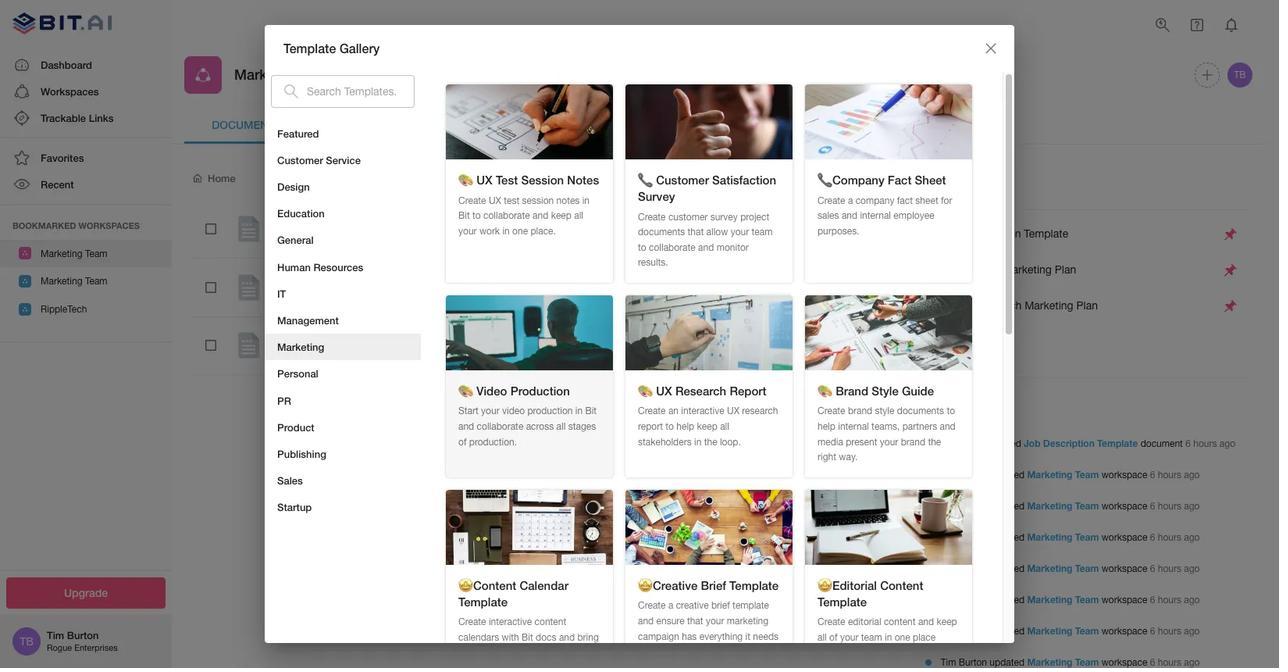 Task type: locate. For each thing, give the bounding box(es) containing it.
1 created from the top
[[272, 236, 302, 246]]

1 vertical spatial of
[[830, 632, 838, 643]]

insights up guide
[[913, 356, 958, 371]]

2 vertical spatial team
[[507, 647, 528, 658]]

collaborate inside create customer survey project documents that allow your team to collaborate and monitor results.
[[649, 242, 696, 253]]

bit up the stages
[[586, 406, 597, 417]]

description up created by tim burton
[[296, 214, 358, 228]]

0 horizontal spatial keep
[[551, 210, 572, 221]]

keep inside create ux test session notes in bit to collaborate and keep all your work in one place.
[[551, 210, 572, 221]]

general
[[277, 234, 314, 246]]

pr
[[277, 394, 291, 407]]

create up "working"
[[818, 617, 846, 628]]

3 created from the top
[[272, 353, 302, 362]]

to inside create brand style documents to help internal teams, partners and media present your brand the right way.
[[947, 406, 956, 417]]

interactive inside create interactive content calendars with bit docs and bring your whole team together on upcoming projects.
[[489, 617, 532, 628]]

2 vertical spatial product
[[277, 421, 315, 433]]

🤩creative brief template image
[[626, 490, 793, 565]]

🎨 video production
[[459, 384, 570, 398]]

1 horizontal spatial content
[[884, 617, 916, 628]]

tab list
[[184, 106, 1256, 144]]

3 tim burton updated marketing team workspace 6 hours ago from the top
[[941, 531, 1200, 543]]

1 vertical spatial one
[[895, 632, 911, 643]]

0 horizontal spatial team
[[507, 647, 528, 658]]

0 horizontal spatial job description template
[[272, 214, 410, 228]]

create inside 'create editorial content and keep all of your team in one place working and collaborating together.'
[[818, 617, 846, 628]]

brief
[[701, 578, 727, 592]]

human
[[277, 261, 311, 273]]

to
[[473, 210, 481, 221], [638, 242, 647, 253], [947, 406, 956, 417], [666, 421, 674, 432], [638, 646, 647, 657]]

items
[[957, 188, 989, 203]]

the inside 'create an interactive ux research report to help keep all stakeholders in the loop.'
[[704, 436, 718, 447]]

customer inside button
[[277, 154, 323, 166]]

1 vertical spatial created
[[272, 295, 302, 304]]

1 vertical spatial team
[[862, 632, 883, 643]]

rippletech button
[[0, 295, 172, 323]]

2 vertical spatial by
[[305, 353, 314, 362]]

created up human
[[272, 236, 302, 246]]

2 content from the left
[[884, 617, 916, 628]]

6 workspace from the top
[[1102, 625, 1148, 636]]

1 vertical spatial product launch marketing plan
[[272, 331, 443, 345]]

create inside create ux test session notes in bit to collaborate and keep all your work in one place.
[[459, 195, 486, 206]]

1 horizontal spatial the
[[928, 436, 942, 447]]

6
[[1186, 438, 1191, 449], [1151, 469, 1156, 480], [1151, 500, 1156, 511], [1151, 532, 1156, 543], [1151, 563, 1156, 574], [1151, 594, 1156, 605], [1151, 625, 1156, 636], [1151, 657, 1156, 668]]

a inside create a company fact sheet for sales and internal employee purposes.
[[848, 195, 853, 206]]

tb button
[[1226, 60, 1256, 90]]

tim burton updated marketing team workspace 6 hours ago
[[941, 468, 1200, 480], [941, 500, 1200, 511], [941, 531, 1200, 543], [941, 562, 1200, 574], [941, 593, 1200, 605], [941, 625, 1200, 636], [941, 656, 1200, 668]]

interactive
[[682, 406, 725, 417], [489, 617, 532, 628]]

to inside create a creative brief template and ensure that your marketing campaign has everything it needs to be successful.
[[638, 646, 647, 657]]

research
[[742, 406, 778, 417]]

sales button
[[265, 467, 421, 494]]

general button
[[265, 227, 421, 254]]

in up collaborating
[[885, 632, 893, 643]]

🎨 left brand
[[818, 384, 833, 398]]

0 horizontal spatial of
[[459, 436, 467, 447]]

collaborate up production.
[[477, 421, 524, 432]]

your down brief
[[706, 616, 725, 627]]

all up the loop.
[[720, 421, 730, 432]]

description right created
[[1044, 437, 1095, 449]]

remove favorite image
[[425, 270, 443, 289], [448, 329, 467, 347]]

1 vertical spatial interactive
[[489, 617, 532, 628]]

team up projects.
[[507, 647, 528, 658]]

0 horizontal spatial customer
[[277, 154, 323, 166]]

0 horizontal spatial remove favorite image
[[425, 270, 443, 289]]

job up general
[[272, 214, 292, 228]]

by up personal
[[305, 353, 314, 362]]

internal up present
[[838, 421, 869, 432]]

in inside 'create an interactive ux research report to help keep all stakeholders in the loop.'
[[695, 436, 702, 447]]

4 workspace from the top
[[1102, 563, 1148, 574]]

create for 🤩creative brief template
[[638, 600, 666, 611]]

create down survey at the top of the page
[[638, 211, 666, 222]]

media
[[818, 436, 844, 447]]

and down today
[[940, 421, 956, 432]]

marketing team up rippletech
[[41, 276, 108, 287]]

template left gallery on the top
[[284, 40, 336, 55]]

research
[[676, 384, 727, 398]]

all down notes
[[574, 210, 584, 221]]

a down "📞company"
[[848, 195, 853, 206]]

by for created by tim burton 4 days ago
[[305, 353, 314, 362]]

6 inside tim burton created job description template document 6 hours ago
[[1186, 438, 1191, 449]]

created up personal
[[272, 353, 302, 362]]

collaborate up results.
[[649, 242, 696, 253]]

content inside create interactive content calendars with bit docs and bring your whole team together on upcoming projects.
[[535, 617, 567, 628]]

0 horizontal spatial documents
[[638, 227, 685, 238]]

product launch marketing plan
[[944, 299, 1099, 312], [272, 331, 443, 345]]

1 horizontal spatial insights
[[913, 356, 958, 371]]

and inside create interactive content calendars with bit docs and bring your whole team together on upcoming projects.
[[559, 632, 575, 643]]

team down project
[[752, 227, 773, 238]]

days
[[369, 353, 387, 362]]

of left production.
[[459, 436, 467, 447]]

workspaces
[[41, 85, 99, 97]]

to left the be
[[638, 646, 647, 657]]

document
[[1141, 438, 1184, 449]]

create up calendars
[[459, 617, 486, 628]]

create up report
[[638, 406, 666, 417]]

job description template link right created
[[1024, 437, 1139, 449]]

in up the stages
[[576, 406, 583, 417]]

your up "working"
[[841, 632, 859, 643]]

0 vertical spatial brand
[[848, 406, 873, 417]]

burton
[[333, 236, 359, 246], [333, 353, 359, 362], [959, 438, 988, 449], [959, 469, 988, 480], [959, 500, 988, 511], [959, 532, 988, 543], [959, 563, 988, 574], [959, 594, 988, 605], [959, 625, 988, 636], [67, 629, 99, 642], [959, 657, 988, 668]]

0 vertical spatial job description template link
[[919, 225, 1220, 244]]

internal
[[861, 210, 891, 221], [838, 421, 869, 432]]

3 by from the top
[[305, 353, 314, 362]]

0 horizontal spatial bit
[[459, 210, 470, 221]]

bit inside create interactive content calendars with bit docs and bring your whole team together on upcoming projects.
[[522, 632, 533, 643]]

loop.
[[720, 436, 741, 447]]

and inside create brand style documents to help internal teams, partners and media present your brand the right way.
[[940, 421, 956, 432]]

your down teams,
[[880, 436, 899, 447]]

help inside 'create an interactive ux research report to help keep all stakeholders in the loop.'
[[677, 421, 695, 432]]

documents inside create customer survey project documents that allow your team to collaborate and monitor results.
[[638, 227, 685, 238]]

education
[[277, 207, 325, 220]]

created by
[[272, 295, 317, 304]]

to up results.
[[638, 242, 647, 253]]

1 horizontal spatial documents
[[898, 406, 945, 417]]

1 horizontal spatial remove favorite image
[[448, 329, 467, 347]]

create up sales
[[818, 195, 846, 206]]

keep inside 'create editorial content and keep all of your team in one place working and collaborating together.'
[[937, 617, 958, 628]]

1 horizontal spatial job description template
[[944, 228, 1069, 240]]

4 tim burton updated marketing team workspace 6 hours ago from the top
[[941, 562, 1200, 574]]

insights up test on the left of page
[[471, 118, 522, 131]]

collaborate down "test"
[[484, 210, 530, 221]]

🤩editorial content template image
[[806, 490, 973, 565]]

0 vertical spatial of
[[459, 436, 467, 447]]

start
[[459, 406, 479, 417]]

1 horizontal spatial bit
[[522, 632, 533, 643]]

create for 📞 customer satisfaction survey
[[638, 211, 666, 222]]

1 vertical spatial customer
[[656, 173, 709, 187]]

2 created from the top
[[272, 295, 302, 304]]

bit right with
[[522, 632, 533, 643]]

🎨 left test on the left of page
[[459, 173, 473, 187]]

it button
[[265, 280, 421, 307]]

ux for research
[[656, 384, 672, 398]]

🎨 for 🎨 ux test session notes
[[459, 173, 473, 187]]

create down brand
[[818, 406, 846, 417]]

upgrade button
[[6, 577, 166, 609]]

your inside create brand style documents to help internal teams, partners and media present your brand the right way.
[[880, 436, 899, 447]]

workspaces button
[[0, 78, 172, 105]]

publishing
[[277, 448, 326, 460]]

links
[[89, 112, 114, 124]]

your up monitor
[[731, 227, 749, 238]]

recent
[[41, 178, 74, 191]]

product inside button
[[277, 421, 315, 433]]

ux up an
[[656, 384, 672, 398]]

fact
[[888, 173, 912, 187]]

create ux test session notes in bit to collaborate and keep all your work in one place.
[[459, 195, 590, 237]]

0 horizontal spatial one
[[513, 226, 528, 237]]

successful.
[[662, 646, 710, 657]]

tb inside button
[[1235, 70, 1247, 80]]

one left place.
[[513, 226, 528, 237]]

1 vertical spatial that
[[687, 616, 704, 627]]

a up ensure
[[669, 600, 674, 611]]

2 updated from the top
[[990, 500, 1025, 511]]

and down allow
[[699, 242, 714, 253]]

0 horizontal spatial content
[[535, 617, 567, 628]]

bit
[[459, 210, 470, 221], [586, 406, 597, 417], [522, 632, 533, 643]]

🎨 up report
[[638, 384, 653, 398]]

all inside 'create an interactive ux research report to help keep all stakeholders in the loop.'
[[720, 421, 730, 432]]

team inside 'create editorial content and keep all of your team in one place working and collaborating together.'
[[862, 632, 883, 643]]

today
[[938, 399, 966, 412]]

2 the from the left
[[928, 436, 942, 447]]

and
[[533, 210, 549, 221], [842, 210, 858, 221], [699, 242, 714, 253], [459, 421, 474, 432], [940, 421, 956, 432], [638, 616, 654, 627], [919, 617, 935, 628], [559, 632, 575, 643], [854, 647, 870, 658]]

2 horizontal spatial team
[[862, 632, 883, 643]]

survey
[[638, 189, 675, 203]]

help inside create brand style documents to help internal teams, partners and media present your brand the right way.
[[818, 421, 836, 432]]

1 vertical spatial bit
[[586, 406, 597, 417]]

🎨 for 🎨 video production
[[459, 384, 473, 398]]

launch up created by tim burton 4 days ago
[[318, 331, 358, 345]]

test
[[504, 195, 520, 206]]

an
[[669, 406, 679, 417]]

🎨 video production image
[[446, 295, 613, 371]]

job right created
[[1024, 437, 1041, 449]]

of up "working"
[[830, 632, 838, 643]]

2 vertical spatial bit
[[522, 632, 533, 643]]

marketing team down bookmarked workspaces
[[41, 248, 108, 259]]

0 vertical spatial created
[[272, 236, 302, 246]]

place
[[913, 632, 936, 643]]

6 updated from the top
[[990, 625, 1025, 636]]

ux left "test"
[[489, 195, 502, 206]]

on
[[568, 647, 579, 658]]

job
[[272, 214, 292, 228], [944, 228, 963, 240], [1024, 437, 1041, 449]]

1 horizontal spatial of
[[830, 632, 838, 643]]

your up upcoming
[[459, 647, 477, 658]]

1 vertical spatial a
[[669, 600, 674, 611]]

7 marketing team link from the top
[[1028, 656, 1100, 668]]

remove bookmark image
[[347, 66, 365, 84]]

your down video at the left bottom of page
[[481, 406, 500, 417]]

1 vertical spatial collaborate
[[649, 242, 696, 253]]

0 vertical spatial collaborate
[[484, 210, 530, 221]]

created
[[990, 438, 1022, 449]]

🎨
[[459, 173, 473, 187], [459, 384, 473, 398], [638, 384, 653, 398], [818, 384, 833, 398]]

0 horizontal spatial the
[[704, 436, 718, 447]]

1 vertical spatial by
[[305, 295, 314, 304]]

1 vertical spatial brand
[[901, 436, 926, 447]]

pinned
[[913, 188, 953, 203]]

1 by from the top
[[305, 236, 314, 246]]

2 vertical spatial created
[[272, 353, 302, 362]]

internal down the company
[[861, 210, 891, 221]]

project
[[741, 211, 770, 222]]

1 content from the left
[[535, 617, 567, 628]]

content inside 'create editorial content and keep all of your team in one place working and collaborating together.'
[[884, 617, 916, 628]]

be
[[649, 646, 660, 657]]

one inside create ux test session notes in bit to collaborate and keep all your work in one place.
[[513, 226, 528, 237]]

content
[[881, 578, 924, 592]]

updated for sixth marketing team link from the bottom of the page
[[990, 500, 1025, 511]]

content up place
[[884, 617, 916, 628]]

0 horizontal spatial help
[[677, 421, 695, 432]]

tim burton rogue enterprises
[[47, 629, 118, 653]]

created by tim burton 4 days ago
[[272, 353, 404, 362]]

3 updated from the top
[[990, 532, 1025, 543]]

your inside create interactive content calendars with bit docs and bring your whole team together on upcoming projects.
[[459, 647, 477, 658]]

1 horizontal spatial a
[[848, 195, 853, 206]]

to inside create customer survey project documents that allow your team to collaborate and monitor results.
[[638, 242, 647, 253]]

satisfaction
[[713, 173, 777, 187]]

team inside create customer survey project documents that allow your team to collaborate and monitor results.
[[752, 227, 773, 238]]

0 vertical spatial interactive
[[682, 406, 725, 417]]

7 updated from the top
[[990, 657, 1025, 668]]

🎨 ux research report image
[[626, 295, 793, 371]]

4 updated from the top
[[990, 563, 1025, 574]]

help up the media
[[818, 421, 836, 432]]

2 vertical spatial collaborate
[[477, 421, 524, 432]]

documents up partners
[[898, 406, 945, 417]]

launch down partnership marketing plan link
[[986, 299, 1022, 312]]

that down creative
[[687, 616, 704, 627]]

present
[[846, 436, 878, 447]]

description down the items
[[966, 228, 1022, 240]]

video
[[502, 406, 525, 417]]

session
[[521, 173, 564, 187]]

has
[[682, 631, 697, 642]]

marketing team button
[[0, 239, 172, 267], [0, 267, 172, 295]]

updated for 1st marketing team link from the bottom of the page
[[990, 657, 1025, 668]]

create inside 'create an interactive ux research report to help keep all stakeholders in the loop.'
[[638, 406, 666, 417]]

2 by from the top
[[305, 295, 314, 304]]

1 horizontal spatial help
[[818, 421, 836, 432]]

your left work
[[459, 226, 477, 237]]

burton inside the tim burton rogue enterprises
[[67, 629, 99, 642]]

that down customer
[[688, 227, 704, 238]]

rippletech
[[41, 304, 87, 315]]

and inside create customer survey project documents that allow your team to collaborate and monitor results.
[[699, 242, 714, 253]]

interactive down the 🎨 ux research report
[[682, 406, 725, 417]]

product launch marketing plan up 4
[[272, 331, 443, 345]]

internal inside create brand style documents to help internal teams, partners and media present your brand the right way.
[[838, 421, 869, 432]]

everything
[[700, 631, 743, 642]]

your inside "start your video production in bit and collaborate across all stages of production."
[[481, 406, 500, 417]]

bookmarked workspaces
[[13, 220, 140, 230]]

product launch marketing plan down partnership marketing plan link
[[944, 299, 1099, 312]]

0 vertical spatial that
[[688, 227, 704, 238]]

tb
[[1235, 70, 1247, 80], [20, 635, 33, 648]]

management
[[277, 314, 339, 327]]

job down for
[[944, 228, 963, 240]]

partners
[[903, 421, 938, 432]]

0 vertical spatial by
[[305, 236, 314, 246]]

your
[[459, 226, 477, 237], [731, 227, 749, 238], [481, 406, 500, 417], [880, 436, 899, 447], [706, 616, 725, 627], [841, 632, 859, 643], [459, 647, 477, 658]]

updated for third marketing team link from the top of the page
[[990, 532, 1025, 543]]

bit for 🎨 video production
[[586, 406, 597, 417]]

create editorial content and keep all of your team in one place working and collaborating together.
[[818, 617, 958, 668]]

2 workspace from the top
[[1102, 500, 1148, 511]]

job description template up created by tim burton
[[272, 214, 410, 228]]

bit down 🎨 ux test session notes
[[459, 210, 470, 221]]

create a company fact sheet for sales and internal employee purposes.
[[818, 195, 953, 237]]

2 marketing team link from the top
[[1028, 500, 1100, 511]]

1 the from the left
[[704, 436, 718, 447]]

0 horizontal spatial brand
[[848, 406, 873, 417]]

report
[[730, 384, 767, 398]]

1 horizontal spatial launch
[[986, 299, 1022, 312]]

style
[[872, 384, 899, 398]]

1 vertical spatial documents
[[898, 406, 945, 417]]

1 vertical spatial internal
[[838, 421, 869, 432]]

template down 🤩content
[[459, 595, 508, 609]]

create for 🎨 ux test session notes
[[459, 195, 486, 206]]

hours inside tim burton created job description template document 6 hours ago
[[1194, 438, 1218, 449]]

of inside "start your video production in bit and collaborate across all stages of production."
[[459, 436, 467, 447]]

collaborate
[[484, 210, 530, 221], [649, 242, 696, 253], [477, 421, 524, 432]]

1 vertical spatial product
[[272, 331, 315, 345]]

partnership marketing plan down general 'button'
[[272, 272, 419, 286]]

create for 🤩editorial content template
[[818, 617, 846, 628]]

and down start
[[459, 421, 474, 432]]

create inside create customer survey project documents that allow your team to collaborate and monitor results.
[[638, 211, 666, 222]]

1 vertical spatial marketing team
[[41, 248, 108, 259]]

a for 📞company
[[848, 195, 853, 206]]

2 horizontal spatial bit
[[586, 406, 597, 417]]

0 vertical spatial one
[[513, 226, 528, 237]]

0 vertical spatial keep
[[551, 210, 572, 221]]

keep inside 'create an interactive ux research report to help keep all stakeholders in the loop.'
[[697, 421, 718, 432]]

one up collaborating
[[895, 632, 911, 643]]

partnership
[[944, 263, 1000, 276], [272, 272, 334, 286]]

your inside create a creative brief template and ensure that your marketing campaign has everything it needs to be successful.
[[706, 616, 725, 627]]

🤩content calendar template image
[[446, 490, 613, 565]]

2 help from the left
[[818, 421, 836, 432]]

created for created by tim burton
[[272, 236, 302, 246]]

2 tim burton updated marketing team workspace 6 hours ago from the top
[[941, 500, 1200, 511]]

to down an
[[666, 421, 674, 432]]

in inside 'create editorial content and keep all of your team in one place working and collaborating together.'
[[885, 632, 893, 643]]

create inside create a creative brief template and ensure that your marketing campaign has everything it needs to be successful.
[[638, 600, 666, 611]]

0 horizontal spatial tb
[[20, 635, 33, 648]]

1 vertical spatial keep
[[697, 421, 718, 432]]

0 vertical spatial insights
[[471, 118, 522, 131]]

2 horizontal spatial keep
[[937, 617, 958, 628]]

tim inside the tim burton rogue enterprises
[[47, 629, 64, 642]]

7 workspace from the top
[[1102, 657, 1148, 668]]

all up "working"
[[818, 632, 827, 643]]

3 workspace from the top
[[1102, 532, 1148, 543]]

0 vertical spatial team
[[752, 227, 773, 238]]

to right style
[[947, 406, 956, 417]]

updated for fourth marketing team link from the bottom of the page
[[990, 563, 1025, 574]]

create for 🎨 brand style guide
[[818, 406, 846, 417]]

0 vertical spatial documents
[[638, 227, 685, 238]]

bit inside "start your video production in bit and collaborate across all stages of production."
[[586, 406, 597, 417]]

a inside create a creative brief template and ensure that your marketing campaign has everything it needs to be successful.
[[669, 600, 674, 611]]

brand down brand
[[848, 406, 873, 417]]

the left the loop.
[[704, 436, 718, 447]]

0 vertical spatial bit
[[459, 210, 470, 221]]

create inside create brand style documents to help internal teams, partners and media present your brand the right way.
[[818, 406, 846, 417]]

template inside the 🤩content calendar template
[[459, 595, 508, 609]]

in inside "start your video production in bit and collaborate across all stages of production."
[[576, 406, 583, 417]]

creative
[[676, 600, 709, 611]]

🤩content
[[459, 578, 517, 592]]

in right notes
[[583, 195, 590, 206]]

job description template down the items
[[944, 228, 1069, 240]]

burton inside tim burton created job description template document 6 hours ago
[[959, 438, 988, 449]]

by up management
[[305, 295, 314, 304]]

🎨 for 🎨 ux research report
[[638, 384, 653, 398]]

1 horizontal spatial team
[[752, 227, 773, 238]]

0 vertical spatial product launch marketing plan
[[944, 299, 1099, 312]]

2 vertical spatial marketing team
[[41, 276, 108, 287]]

customer down featured in the top of the page
[[277, 154, 323, 166]]

ago
[[389, 353, 404, 362], [1220, 438, 1236, 449], [1185, 469, 1200, 480], [1185, 500, 1200, 511], [1185, 532, 1200, 543], [1185, 563, 1200, 574], [1185, 594, 1200, 605], [1185, 625, 1200, 636], [1185, 657, 1200, 668]]

🎨 ux test session notes
[[459, 173, 599, 187]]

0 horizontal spatial interactive
[[489, 617, 532, 628]]

style
[[875, 406, 895, 417]]

2 vertical spatial keep
[[937, 617, 958, 628]]

1 updated from the top
[[990, 469, 1025, 480]]

help down an
[[677, 421, 695, 432]]

new
[[853, 171, 876, 184]]

and up campaign
[[638, 616, 654, 627]]

0 horizontal spatial partnership marketing plan
[[272, 272, 419, 286]]

0 vertical spatial customer
[[277, 154, 323, 166]]

1 marketing team link from the top
[[1028, 468, 1100, 480]]

bit inside create ux test session notes in bit to collaborate and keep all your work in one place.
[[459, 210, 470, 221]]

0 horizontal spatial product launch marketing plan
[[272, 331, 443, 345]]

your inside 'create editorial content and keep all of your team in one place working and collaborating together.'
[[841, 632, 859, 643]]

created for created by
[[272, 295, 302, 304]]

1 horizontal spatial tb
[[1235, 70, 1247, 80]]

1 vertical spatial tb
[[20, 635, 33, 648]]

0 vertical spatial a
[[848, 195, 853, 206]]

customer up survey at the top of the page
[[656, 173, 709, 187]]

create new
[[817, 171, 876, 184]]

create inside create interactive content calendars with bit docs and bring your whole team together on upcoming projects.
[[459, 617, 486, 628]]

template gallery
[[284, 40, 380, 55]]

and down "session"
[[533, 210, 549, 221]]

marketing team down template gallery
[[234, 66, 338, 83]]

1 horizontal spatial interactive
[[682, 406, 725, 417]]

0 vertical spatial remove favorite image
[[425, 270, 443, 289]]

1 horizontal spatial one
[[895, 632, 911, 643]]

publishing button
[[265, 441, 421, 467]]

design button
[[265, 173, 421, 200]]

marketing
[[234, 66, 300, 83], [41, 248, 82, 259], [1003, 263, 1052, 276], [338, 272, 392, 286], [41, 276, 82, 287], [1025, 299, 1074, 312], [361, 331, 416, 345], [277, 341, 324, 353], [1028, 468, 1073, 480], [1028, 500, 1073, 511], [1028, 531, 1073, 543], [1028, 562, 1073, 574], [1028, 593, 1073, 605], [1028, 625, 1073, 636], [1028, 656, 1073, 668]]

create inside create a company fact sheet for sales and internal employee purposes.
[[818, 195, 846, 206]]

create interactive content calendars with bit docs and bring your whole team together on upcoming projects.
[[459, 617, 599, 668]]

documents down customer
[[638, 227, 685, 238]]

5 updated from the top
[[990, 594, 1025, 605]]

0 horizontal spatial launch
[[318, 331, 358, 345]]

create up ensure
[[638, 600, 666, 611]]

team down 'editorial'
[[862, 632, 883, 643]]

1 horizontal spatial brand
[[901, 436, 926, 447]]

and up purposes.
[[842, 210, 858, 221]]

to up work
[[473, 210, 481, 221]]

0 vertical spatial tb
[[1235, 70, 1247, 80]]

content up docs
[[535, 617, 567, 628]]

customer
[[669, 211, 708, 222]]

ux inside create ux test session notes in bit to collaborate and keep all your work in one place.
[[489, 195, 502, 206]]

1 tim burton updated marketing team workspace 6 hours ago from the top
[[941, 468, 1200, 480]]

🎨 up start
[[459, 384, 473, 398]]

and up place
[[919, 617, 935, 628]]

created up management
[[272, 295, 302, 304]]

1 help from the left
[[677, 421, 695, 432]]



Task type: describe. For each thing, give the bounding box(es) containing it.
recent button
[[0, 171, 172, 198]]

sales
[[818, 210, 840, 221]]

remove favorite image for product launch marketing plan
[[448, 329, 467, 347]]

create inside button
[[817, 171, 850, 184]]

create for 🤩content calendar template
[[459, 617, 486, 628]]

1 vertical spatial launch
[[318, 331, 358, 345]]

your inside create customer survey project documents that allow your team to collaborate and monitor results.
[[731, 227, 749, 238]]

monitor
[[717, 242, 749, 253]]

favorites button
[[0, 145, 172, 171]]

ensure
[[657, 616, 685, 627]]

employee
[[894, 210, 935, 221]]

settings
[[595, 118, 649, 131]]

dashboard
[[41, 58, 92, 71]]

the inside create brand style documents to help internal teams, partners and media present your brand the right way.
[[928, 436, 942, 447]]

collaborate inside "start your video production in bit and collaborate across all stages of production."
[[477, 421, 524, 432]]

guide
[[902, 384, 934, 398]]

2 marketing team button from the top
[[0, 267, 172, 295]]

team inside create interactive content calendars with bit docs and bring your whole team together on upcoming projects.
[[507, 647, 528, 658]]

🎨 ux test session notes image
[[446, 84, 613, 160]]

to inside create ux test session notes in bit to collaborate and keep all your work in one place.
[[473, 210, 481, 221]]

trackable links
[[41, 112, 114, 124]]

🎨 for 🎨 brand style guide
[[818, 384, 833, 398]]

it
[[746, 631, 751, 642]]

test
[[496, 173, 518, 187]]

1 horizontal spatial partnership marketing plan
[[944, 263, 1077, 276]]

marketing
[[727, 616, 769, 627]]

by for created by tim burton
[[305, 236, 314, 246]]

production.
[[469, 436, 517, 447]]

1 horizontal spatial product launch marketing plan
[[944, 299, 1099, 312]]

1 horizontal spatial job
[[944, 228, 963, 240]]

collaborate inside create ux test session notes in bit to collaborate and keep all your work in one place.
[[484, 210, 530, 221]]

📞 customer satisfaction survey
[[638, 173, 777, 203]]

0 vertical spatial marketing team
[[234, 66, 338, 83]]

content for 🤩editorial content template
[[884, 617, 916, 628]]

bit for 🤩content calendar template
[[522, 632, 533, 643]]

workspaces
[[79, 220, 140, 230]]

pr button
[[265, 387, 421, 414]]

startup
[[277, 501, 312, 514]]

work
[[480, 226, 500, 237]]

updated for seventh marketing team link from the bottom
[[990, 469, 1025, 480]]

home
[[208, 172, 236, 185]]

needs
[[753, 631, 779, 642]]

campaign
[[638, 631, 680, 642]]

featured
[[277, 127, 319, 140]]

by for created by
[[305, 295, 314, 304]]

3 marketing team link from the top
[[1028, 531, 1100, 543]]

0 horizontal spatial job
[[272, 214, 292, 228]]

tab list containing documents
[[184, 106, 1256, 144]]

ux for test
[[477, 173, 493, 187]]

ago inside tim burton created job description template document 6 hours ago
[[1220, 438, 1236, 449]]

6 tim burton updated marketing team workspace 6 hours ago from the top
[[941, 625, 1200, 636]]

it
[[277, 287, 286, 300]]

4
[[362, 353, 366, 362]]

and inside create a company fact sheet for sales and internal employee purposes.
[[842, 210, 858, 221]]

ux inside 'create an interactive ux research report to help keep all stakeholders in the loop.'
[[727, 406, 740, 417]]

across
[[526, 421, 554, 432]]

ux for test
[[489, 195, 502, 206]]

job description template inside the job description template link
[[944, 228, 1069, 240]]

featured button
[[265, 120, 421, 147]]

create a creative brief template and ensure that your marketing campaign has everything it needs to be successful.
[[638, 600, 779, 657]]

sheet
[[915, 173, 947, 187]]

human resources button
[[265, 254, 421, 280]]

enterprises
[[74, 643, 118, 653]]

editorial
[[848, 617, 882, 628]]

allow
[[707, 227, 728, 238]]

team for template
[[862, 632, 883, 643]]

📞company
[[818, 173, 885, 187]]

2 horizontal spatial job
[[1024, 437, 1041, 449]]

that inside create customer survey project documents that allow your team to collaborate and monitor results.
[[688, 227, 704, 238]]

management button
[[265, 307, 421, 334]]

template left document
[[1098, 437, 1139, 449]]

to inside 'create an interactive ux research report to help keep all stakeholders in the loop.'
[[666, 421, 674, 432]]

insights link
[[434, 106, 559, 144]]

0 horizontal spatial partnership
[[272, 272, 334, 286]]

home link
[[191, 171, 236, 185]]

and right "working"
[[854, 647, 870, 658]]

notes
[[557, 195, 580, 206]]

team for satisfaction
[[752, 227, 773, 238]]

customer service button
[[265, 147, 421, 173]]

template up partnership marketing plan link
[[1025, 228, 1069, 240]]

create for 📞company fact sheet
[[818, 195, 846, 206]]

calendar
[[520, 578, 569, 592]]

your inside create ux test session notes in bit to collaborate and keep all your work in one place.
[[459, 226, 477, 237]]

🎨 brand style guide image
[[806, 295, 973, 371]]

1 horizontal spatial partnership
[[944, 263, 1000, 276]]

1 horizontal spatial description
[[966, 228, 1022, 240]]

working
[[818, 647, 851, 658]]

report
[[638, 421, 663, 432]]

service
[[326, 154, 361, 166]]

marketing button
[[265, 334, 421, 360]]

sheet
[[916, 195, 939, 206]]

5 marketing team link from the top
[[1028, 593, 1100, 605]]

results.
[[638, 257, 669, 268]]

6 marketing team link from the top
[[1028, 625, 1100, 636]]

create for 🎨 ux research report
[[638, 406, 666, 417]]

template inside 🤩editorial content template
[[818, 595, 867, 609]]

5 workspace from the top
[[1102, 594, 1148, 605]]

1 vertical spatial job description template link
[[1024, 437, 1139, 449]]

template gallery dialog
[[265, 25, 1015, 668]]

all inside 'create editorial content and keep all of your team in one place working and collaborating together.'
[[818, 632, 827, 643]]

sales
[[277, 474, 303, 487]]

updated for 5th marketing team link
[[990, 594, 1025, 605]]

📞 customer satisfaction survey image
[[626, 84, 793, 160]]

internal inside create a company fact sheet for sales and internal employee purposes.
[[861, 210, 891, 221]]

in right work
[[503, 226, 510, 237]]

dashboard button
[[0, 51, 172, 78]]

pinned items
[[913, 188, 989, 203]]

together
[[531, 647, 566, 658]]

created for created by tim burton 4 days ago
[[272, 353, 302, 362]]

brief
[[712, 600, 730, 611]]

template
[[733, 600, 770, 611]]

resources
[[314, 261, 364, 273]]

of inside 'create editorial content and keep all of your team in one place working and collaborating together.'
[[830, 632, 838, 643]]

rogue
[[47, 643, 72, 653]]

marketing inside button
[[277, 341, 324, 353]]

0 vertical spatial launch
[[986, 299, 1022, 312]]

all inside "start your video production in bit and collaborate across all stages of production."
[[557, 421, 566, 432]]

and inside create a creative brief template and ensure that your marketing campaign has everything it needs to be successful.
[[638, 616, 654, 627]]

collaborating
[[872, 647, 927, 658]]

one inside 'create editorial content and keep all of your team in one place working and collaborating together.'
[[895, 632, 911, 643]]

🤩editorial
[[818, 578, 877, 592]]

0 horizontal spatial insights
[[471, 118, 522, 131]]

0 horizontal spatial description
[[296, 214, 358, 228]]

and inside "start your video production in bit and collaborate across all stages of production."
[[459, 421, 474, 432]]

whole
[[480, 647, 504, 658]]

1 marketing team button from the top
[[0, 239, 172, 267]]

start your video production in bit and collaborate across all stages of production.
[[459, 406, 597, 447]]

bookmarked
[[13, 220, 76, 230]]

5 tim burton updated marketing team workspace 6 hours ago from the top
[[941, 593, 1200, 605]]

template up template
[[730, 578, 779, 592]]

customer inside 📞 customer satisfaction survey
[[656, 173, 709, 187]]

🎨 brand style guide
[[818, 384, 934, 398]]

1 vertical spatial insights
[[913, 356, 958, 371]]

and inside create ux test session notes in bit to collaborate and keep all your work in one place.
[[533, 210, 549, 221]]

content for 🤩content calendar template
[[535, 617, 567, 628]]

trackable links button
[[0, 105, 172, 131]]

video
[[477, 384, 507, 398]]

create customer survey project documents that allow your team to collaborate and monitor results.
[[638, 211, 773, 268]]

create brand style documents to help internal teams, partners and media present your brand the right way.
[[818, 406, 956, 463]]

remove favorite image for partnership marketing plan
[[425, 270, 443, 289]]

a for 🤩creative
[[669, 600, 674, 611]]

stakeholders
[[638, 436, 692, 447]]

notes
[[567, 173, 599, 187]]

📞company fact sheet
[[818, 173, 947, 187]]

upcoming
[[459, 663, 500, 668]]

way.
[[839, 452, 858, 463]]

company
[[856, 195, 895, 206]]

7 tim burton updated marketing team workspace 6 hours ago from the top
[[941, 656, 1200, 668]]

4 marketing team link from the top
[[1028, 562, 1100, 574]]

startup button
[[265, 494, 421, 521]]

with
[[502, 632, 519, 643]]

2 horizontal spatial description
[[1044, 437, 1095, 449]]

0 vertical spatial product
[[944, 299, 983, 312]]

all inside create ux test session notes in bit to collaborate and keep all your work in one place.
[[574, 210, 584, 221]]

that inside create a creative brief template and ensure that your marketing campaign has everything it needs to be successful.
[[687, 616, 704, 627]]

template down the design button
[[361, 214, 410, 228]]

together.
[[818, 663, 855, 668]]

1 workspace from the top
[[1102, 469, 1148, 480]]

Search Templates... search field
[[307, 75, 415, 108]]

📞company fact sheet image
[[806, 84, 973, 160]]

place.
[[531, 226, 556, 237]]

fact
[[898, 195, 913, 206]]

tim inside tim burton created job description template document 6 hours ago
[[941, 438, 957, 449]]

interactive inside 'create an interactive ux research report to help keep all stakeholders in the loop.'
[[682, 406, 725, 417]]

create an interactive ux research report to help keep all stakeholders in the loop.
[[638, 406, 778, 447]]

documents inside create brand style documents to help internal teams, partners and media present your brand the right way.
[[898, 406, 945, 417]]

updated for sixth marketing team link from the top
[[990, 625, 1025, 636]]

design
[[277, 180, 310, 193]]



Task type: vqa. For each thing, say whether or not it's contained in the screenshot.


